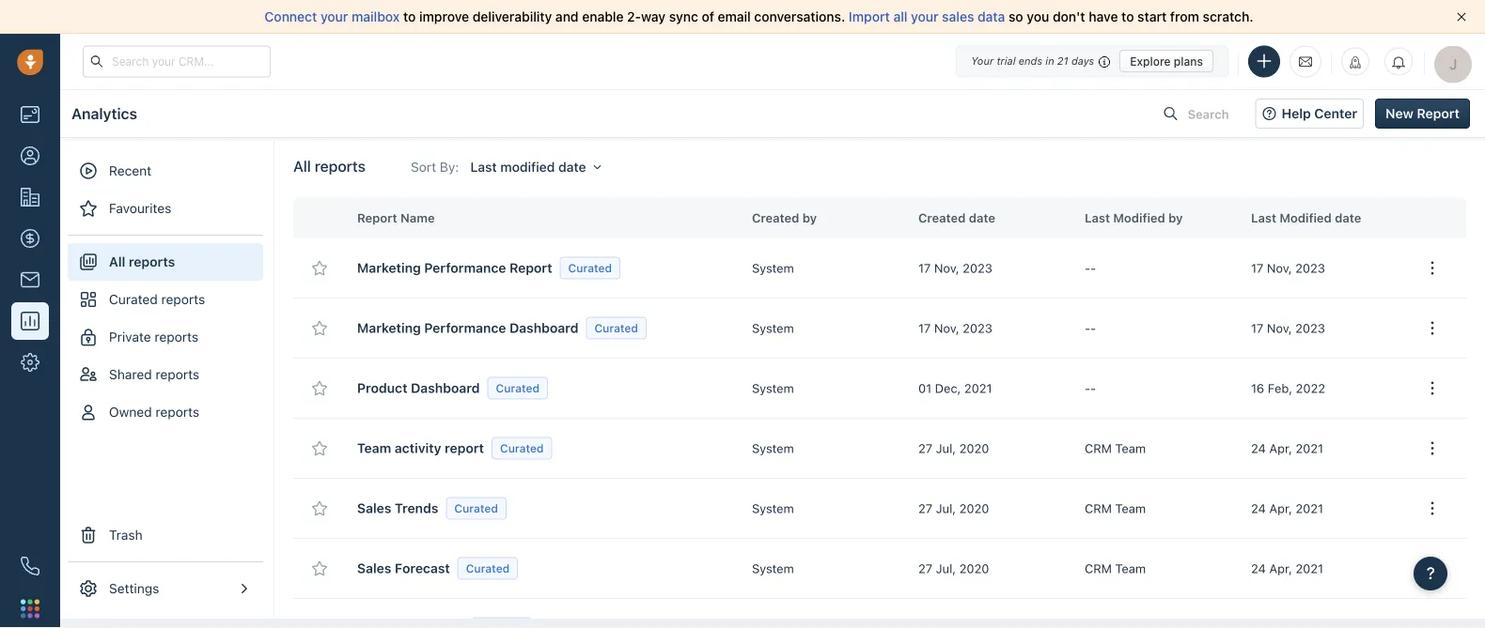 Task type: describe. For each thing, give the bounding box(es) containing it.
21
[[1057, 55, 1069, 67]]

deliverability
[[473, 9, 552, 24]]

freshworks switcher image
[[21, 600, 39, 619]]

phone element
[[11, 548, 49, 586]]

your trial ends in 21 days
[[971, 55, 1094, 67]]

start
[[1138, 9, 1167, 24]]

explore
[[1130, 55, 1171, 68]]

connect
[[265, 9, 317, 24]]

what's new image
[[1349, 56, 1362, 69]]

your
[[971, 55, 994, 67]]

scratch.
[[1203, 9, 1254, 24]]

data
[[978, 9, 1005, 24]]

days
[[1072, 55, 1094, 67]]

2 your from the left
[[911, 9, 939, 24]]

sync
[[669, 9, 698, 24]]

plans
[[1174, 55, 1203, 68]]

so
[[1009, 9, 1023, 24]]

mailbox
[[352, 9, 400, 24]]

import all your sales data link
[[849, 9, 1009, 24]]

don't
[[1053, 9, 1085, 24]]

Search your CRM... text field
[[83, 46, 271, 78]]

ends
[[1019, 55, 1043, 67]]



Task type: vqa. For each thing, say whether or not it's contained in the screenshot.
and on the top left of page
yes



Task type: locate. For each thing, give the bounding box(es) containing it.
email
[[718, 9, 751, 24]]

0 horizontal spatial to
[[403, 9, 416, 24]]

your left mailbox
[[321, 9, 348, 24]]

1 to from the left
[[403, 9, 416, 24]]

all
[[893, 9, 908, 24]]

0 horizontal spatial your
[[321, 9, 348, 24]]

have
[[1089, 9, 1118, 24]]

1 your from the left
[[321, 9, 348, 24]]

to right mailbox
[[403, 9, 416, 24]]

close image
[[1457, 12, 1466, 22]]

connect your mailbox link
[[265, 9, 403, 24]]

connect your mailbox to improve deliverability and enable 2-way sync of email conversations. import all your sales data so you don't have to start from scratch.
[[265, 9, 1254, 24]]

explore plans link
[[1120, 50, 1214, 72]]

of
[[702, 9, 714, 24]]

enable
[[582, 9, 624, 24]]

phone image
[[21, 557, 39, 576]]

and
[[555, 9, 579, 24]]

in
[[1046, 55, 1054, 67]]

your right all
[[911, 9, 939, 24]]

to
[[403, 9, 416, 24], [1122, 9, 1134, 24]]

2-
[[627, 9, 641, 24]]

send email image
[[1299, 54, 1312, 69]]

trial
[[997, 55, 1016, 67]]

conversations.
[[754, 9, 845, 24]]

way
[[641, 9, 666, 24]]

1 horizontal spatial your
[[911, 9, 939, 24]]

2 to from the left
[[1122, 9, 1134, 24]]

sales
[[942, 9, 974, 24]]

to left start
[[1122, 9, 1134, 24]]

explore plans
[[1130, 55, 1203, 68]]

improve
[[419, 9, 469, 24]]

from
[[1170, 9, 1199, 24]]

your
[[321, 9, 348, 24], [911, 9, 939, 24]]

1 horizontal spatial to
[[1122, 9, 1134, 24]]

import
[[849, 9, 890, 24]]

you
[[1027, 9, 1049, 24]]



